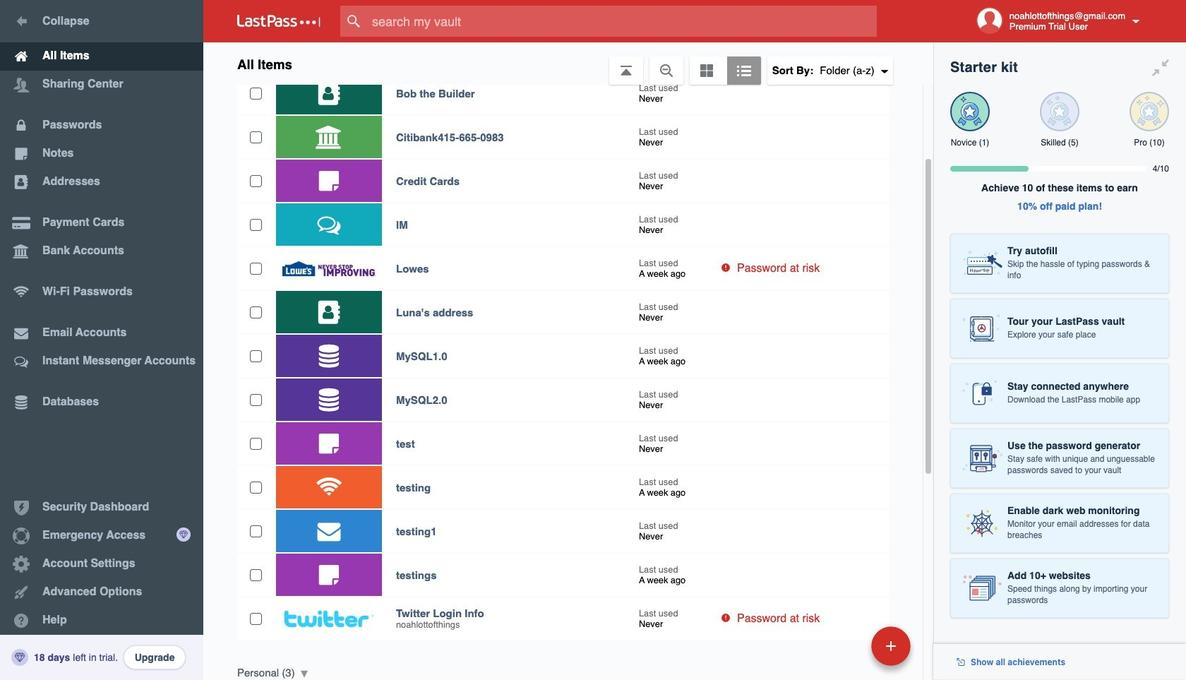 Task type: describe. For each thing, give the bounding box(es) containing it.
lastpass image
[[237, 15, 321, 28]]

Search search field
[[341, 6, 905, 37]]

new item navigation
[[775, 622, 920, 680]]

main navigation navigation
[[0, 0, 203, 680]]

search my vault text field
[[341, 6, 905, 37]]



Task type: vqa. For each thing, say whether or not it's contained in the screenshot.
New item navigation
yes



Task type: locate. For each thing, give the bounding box(es) containing it.
vault options navigation
[[203, 42, 934, 85]]

new item element
[[775, 626, 916, 666]]



